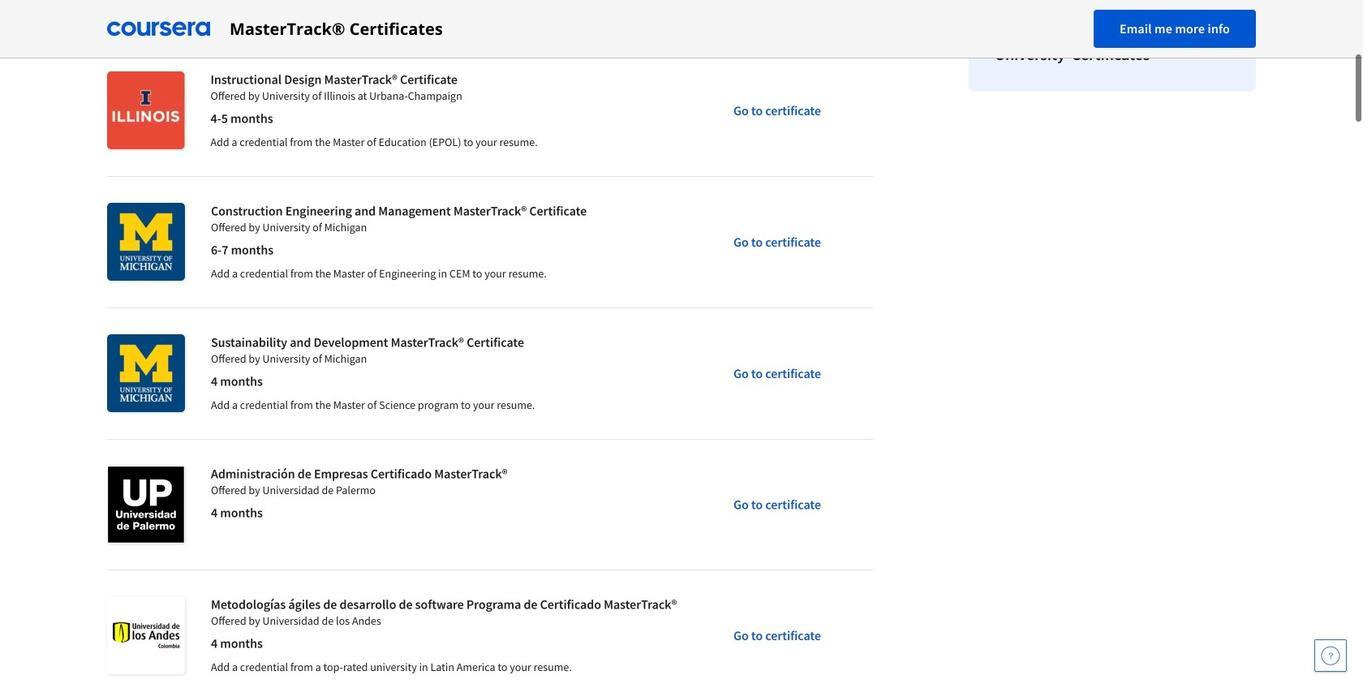 Task type: describe. For each thing, give the bounding box(es) containing it.
university of illinois at urbana-champaign image
[[107, 71, 185, 149]]

universidad de palermo image
[[107, 466, 185, 544]]

1 university of michigan image from the top
[[107, 203, 185, 281]]

help center image
[[1321, 646, 1341, 666]]



Task type: locate. For each thing, give the bounding box(es) containing it.
list
[[963, 0, 1263, 98]]

2 university of michigan image from the top
[[107, 334, 185, 412]]

universidad de los andes image
[[107, 597, 185, 674]]

coursera image
[[107, 16, 210, 42]]

0 vertical spatial university of michigan image
[[107, 203, 185, 281]]

university of michigan image
[[107, 203, 185, 281], [107, 334, 185, 412]]

1 vertical spatial university of michigan image
[[107, 334, 185, 412]]



Task type: vqa. For each thing, say whether or not it's contained in the screenshot.
the bottommost life
no



